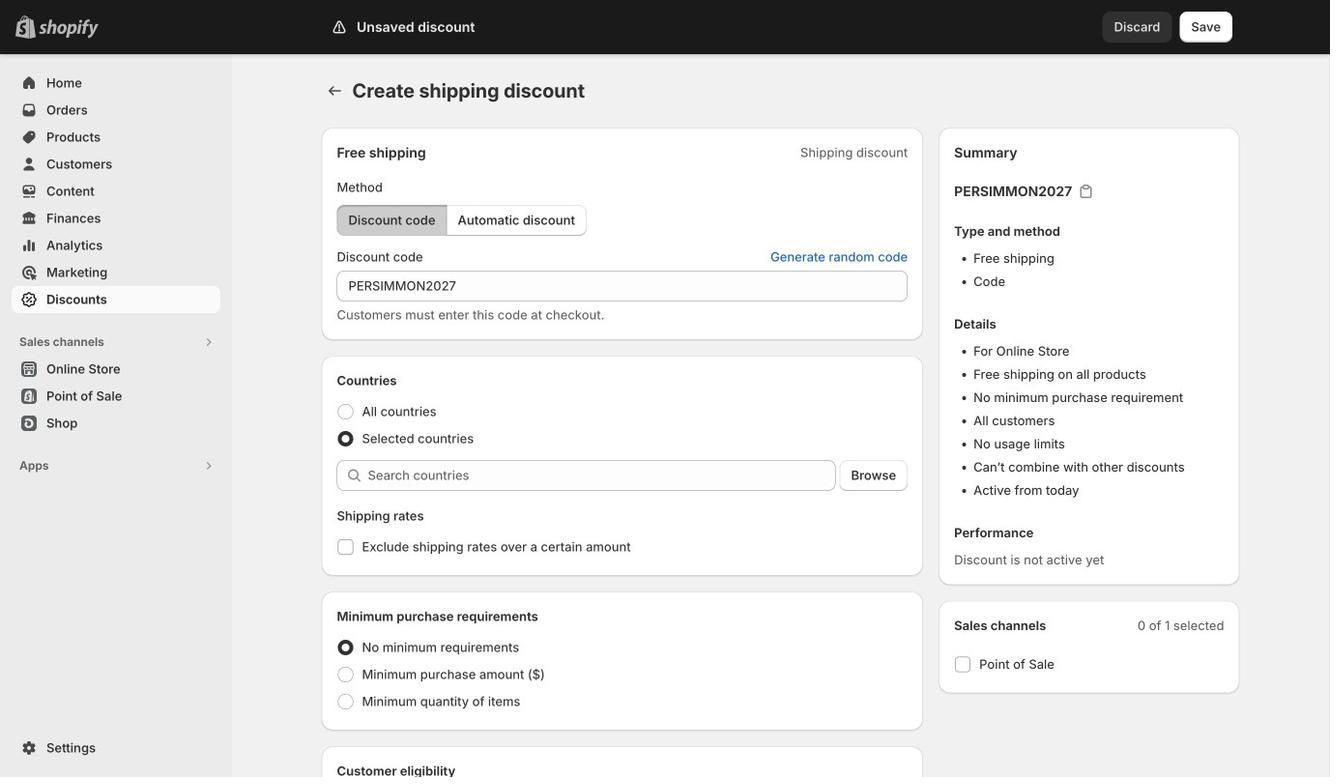 Task type: vqa. For each thing, say whether or not it's contained in the screenshot.
Search Products TEXT FIELD
no



Task type: locate. For each thing, give the bounding box(es) containing it.
Search countries text field
[[368, 460, 836, 491]]

shopify image
[[39, 19, 99, 38]]

None text field
[[337, 271, 908, 302]]



